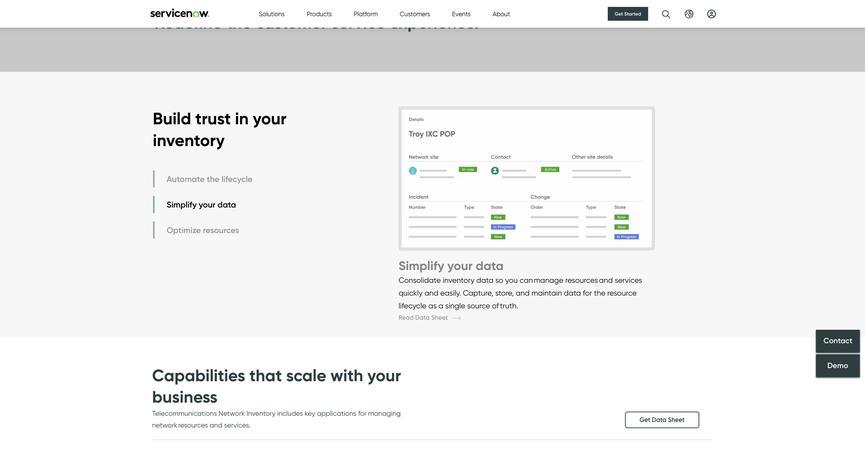 Task type: locate. For each thing, give the bounding box(es) containing it.
1 vertical spatial sheet
[[669, 417, 685, 424]]

network
[[219, 410, 245, 418]]

automate the lifecycle link
[[153, 170, 255, 188]]

1 horizontal spatial simplify
[[399, 258, 445, 273]]

the for redefine
[[226, 12, 252, 33]]

in
[[235, 108, 249, 129]]

1 vertical spatial lifecycle
[[399, 302, 427, 311]]

get
[[615, 11, 624, 17], [640, 417, 651, 424]]

1 horizontal spatial the
[[226, 12, 252, 33]]

1 horizontal spatial data
[[653, 417, 667, 424]]

can manage
[[520, 276, 564, 285]]

1 horizontal spatial lifecycle
[[399, 302, 427, 311]]

0 vertical spatial the
[[226, 12, 252, 33]]

automate the lifecycle
[[167, 174, 253, 184]]

the up simplify your data link
[[207, 174, 220, 184]]

0 vertical spatial lifecycle
[[222, 174, 253, 184]]

1 horizontal spatial get
[[640, 417, 651, 424]]

scale
[[286, 365, 327, 386]]

contact
[[824, 337, 853, 346]]

1 vertical spatial the
[[207, 174, 220, 184]]

trust
[[195, 108, 231, 129]]

inventory for your
[[443, 276, 475, 285]]

1 vertical spatial inventory
[[443, 276, 475, 285]]

0 vertical spatial sheet
[[432, 314, 448, 322]]

source
[[468, 302, 491, 311]]

inventory up easily.
[[443, 276, 475, 285]]

0 vertical spatial for
[[583, 289, 593, 298]]

1 vertical spatial simplify
[[399, 258, 445, 273]]

events button
[[453, 9, 471, 18]]

resources
[[203, 225, 239, 235]]

1 vertical spatial for
[[358, 410, 367, 418]]

the inside automate the lifecycle "link"
[[207, 174, 220, 184]]

0 horizontal spatial lifecycle
[[222, 174, 253, 184]]

data up resources
[[218, 200, 236, 210]]

for down resources and
[[583, 289, 593, 298]]

for
[[583, 289, 593, 298], [358, 410, 367, 418]]

simplify your data link
[[153, 196, 255, 213]]

build
[[153, 108, 191, 129]]

1 horizontal spatial and
[[425, 289, 439, 298]]

optimize
[[167, 225, 201, 235]]

read data sheet link
[[399, 314, 472, 322]]

0 horizontal spatial sheet
[[432, 314, 448, 322]]

single
[[446, 302, 466, 311]]

simplify up consolidate
[[399, 258, 445, 273]]

customer
[[256, 12, 327, 33]]

and down you
[[516, 289, 530, 298]]

get inside get data sheet link
[[640, 417, 651, 424]]

inventory
[[153, 130, 225, 151], [443, 276, 475, 285]]

1 vertical spatial data
[[653, 417, 667, 424]]

and down network
[[210, 422, 223, 430]]

0 horizontal spatial simplify
[[167, 200, 197, 210]]

so
[[496, 276, 504, 285]]

read
[[399, 314, 414, 322]]

get inside get started link
[[615, 11, 624, 17]]

0 vertical spatial simplify
[[167, 200, 197, 210]]

0 horizontal spatial inventory
[[153, 130, 225, 151]]

inventory inside simplify your data consolidate inventory data so you can manage resources and services quickly and easily. capture, store, and maintain data for the resource lifecycle as a single source of truth.
[[443, 276, 475, 285]]

that
[[250, 365, 282, 386]]

inventory for trust
[[153, 130, 225, 151]]

solutions
[[259, 10, 285, 17]]

lifecycle inside "link"
[[222, 174, 253, 184]]

get data sheet link
[[626, 412, 700, 429]]

data for get
[[653, 417, 667, 424]]

simplify
[[167, 200, 197, 210], [399, 258, 445, 273]]

managing
[[369, 410, 401, 418]]

automate
[[167, 174, 205, 184]]

1 horizontal spatial for
[[583, 289, 593, 298]]

0 vertical spatial inventory
[[153, 130, 225, 151]]

services
[[615, 276, 643, 285]]

simplify inside simplify your data consolidate inventory data so you can manage resources and services quickly and easily. capture, store, and maintain data for the resource lifecycle as a single source of truth.
[[399, 258, 445, 273]]

and
[[425, 289, 439, 298], [516, 289, 530, 298], [210, 422, 223, 430]]

your
[[253, 108, 287, 129], [199, 200, 216, 210], [448, 258, 473, 273], [368, 365, 401, 386]]

your inside 'build trust in your inventory'
[[253, 108, 287, 129]]

sheet
[[432, 314, 448, 322], [669, 417, 685, 424]]

the down resources and
[[595, 289, 606, 298]]

2 vertical spatial the
[[595, 289, 606, 298]]

customers button
[[400, 9, 430, 18]]

lifecycle
[[222, 174, 253, 184], [399, 302, 427, 311]]

data up the so
[[476, 258, 504, 273]]

about
[[493, 10, 511, 17]]

and inside capabilities that scale with your business telecommunications network inventory includes key applications for managing network resources and services.
[[210, 422, 223, 430]]

get for get data sheet
[[640, 417, 651, 424]]

1 horizontal spatial sheet
[[669, 417, 685, 424]]

for inside capabilities that scale with your business telecommunications network inventory includes key applications for managing network resources and services.
[[358, 410, 367, 418]]

2 horizontal spatial and
[[516, 289, 530, 298]]

get started link
[[608, 7, 649, 21]]

simplify up 'optimize'
[[167, 200, 197, 210]]

the left "solutions"
[[226, 12, 252, 33]]

0 horizontal spatial for
[[358, 410, 367, 418]]

inventory inside 'build trust in your inventory'
[[153, 130, 225, 151]]

started
[[625, 11, 642, 17]]

the
[[226, 12, 252, 33], [207, 174, 220, 184], [595, 289, 606, 298]]

0 horizontal spatial and
[[210, 422, 223, 430]]

0 horizontal spatial get
[[615, 11, 624, 17]]

network resources
[[152, 422, 208, 430]]

1 vertical spatial get
[[640, 417, 651, 424]]

and up as
[[425, 289, 439, 298]]

2 horizontal spatial the
[[595, 289, 606, 298]]

products button
[[307, 9, 332, 18]]

of truth.
[[493, 302, 519, 311]]

for left managing
[[358, 410, 367, 418]]

optimize resources link
[[153, 222, 255, 239]]

0 horizontal spatial data
[[416, 314, 430, 322]]

0 horizontal spatial the
[[207, 174, 220, 184]]

optimize resources
[[167, 225, 239, 235]]

simplify for simplify your data consolidate inventory data so you can manage resources and services quickly and easily. capture, store, and maintain data for the resource lifecycle as a single source of truth.
[[399, 258, 445, 273]]

inventory down build
[[153, 130, 225, 151]]

0 vertical spatial get
[[615, 11, 624, 17]]

0 vertical spatial data
[[416, 314, 430, 322]]

data
[[416, 314, 430, 322], [653, 417, 667, 424]]

data
[[218, 200, 236, 210], [476, 258, 504, 273], [477, 276, 494, 285], [564, 289, 582, 298]]

contact link
[[817, 330, 861, 353]]

1 horizontal spatial inventory
[[443, 276, 475, 285]]

lifecycle inside simplify your data consolidate inventory data so you can manage resources and services quickly and easily. capture, store, and maintain data for the resource lifecycle as a single source of truth.
[[399, 302, 427, 311]]



Task type: vqa. For each thing, say whether or not it's contained in the screenshot.
CONSOLIDATE
yes



Task type: describe. For each thing, give the bounding box(es) containing it.
includes
[[278, 410, 303, 418]]

you
[[506, 276, 518, 285]]

services.
[[224, 422, 251, 430]]

get data sheet
[[640, 417, 685, 424]]

key
[[305, 410, 316, 418]]

maintain
[[532, 289, 563, 298]]

your inside capabilities that scale with your business telecommunications network inventory includes key applications for managing network resources and services.
[[368, 365, 401, 386]]

products
[[307, 10, 332, 17]]

simplify your data
[[167, 200, 236, 210]]

resource
[[608, 289, 637, 298]]

demo link
[[817, 355, 861, 377]]

redefine
[[155, 12, 222, 33]]

data down resources and
[[564, 289, 582, 298]]

a
[[439, 302, 444, 311]]

business
[[152, 387, 218, 408]]

go to servicenow account image
[[708, 10, 716, 18]]

as
[[429, 302, 437, 311]]

simplify for simplify your data
[[167, 200, 197, 210]]

data for read
[[416, 314, 430, 322]]

get started
[[615, 11, 642, 17]]

the inside simplify your data consolidate inventory data so you can manage resources and services quickly and easily. capture, store, and maintain data for the resource lifecycle as a single source of truth.
[[595, 289, 606, 298]]

events
[[453, 10, 471, 17]]

store,
[[496, 289, 514, 298]]

capabilities that scale with your business telecommunications network inventory includes key applications for managing network resources and services.
[[152, 365, 401, 430]]

redefine the customer service experience.
[[155, 12, 479, 33]]

inventory
[[247, 410, 276, 418]]

servicenow image
[[150, 8, 210, 17]]

get for get started
[[615, 11, 624, 17]]

data inside simplify your data link
[[218, 200, 236, 210]]

quickly
[[399, 289, 423, 298]]

for inside simplify your data consolidate inventory data so you can manage resources and services quickly and easily. capture, store, and maintain data for the resource lifecycle as a single source of truth.
[[583, 289, 593, 298]]

capture,
[[463, 289, 494, 298]]

resources and
[[566, 276, 614, 285]]

with
[[331, 365, 364, 386]]

applications
[[317, 410, 357, 418]]

customers
[[400, 10, 430, 17]]

platform button
[[354, 9, 378, 18]]

demo
[[828, 361, 849, 371]]

read data sheet
[[399, 314, 450, 322]]

data left the so
[[477, 276, 494, 285]]

about button
[[493, 9, 511, 18]]

your inside simplify your data consolidate inventory data so you can manage resources and services quickly and easily. capture, store, and maintain data for the resource lifecycle as a single source of truth.
[[448, 258, 473, 273]]

experience.
[[390, 12, 479, 33]]

capabilities
[[152, 365, 245, 386]]

solutions button
[[259, 9, 285, 18]]

platform
[[354, 10, 378, 17]]

simplify your data consolidate inventory data so you can manage resources and services quickly and easily. capture, store, and maintain data for the resource lifecycle as a single source of truth.
[[399, 258, 643, 311]]

easily.
[[441, 289, 462, 298]]

sheet for get data sheet
[[669, 417, 685, 424]]

telecommunications
[[152, 410, 217, 418]]

service
[[332, 12, 386, 33]]

the for automate
[[207, 174, 220, 184]]

get a single source of truth for your inventory data image
[[399, 100, 656, 258]]

consolidate
[[399, 276, 441, 285]]

sheet for read data sheet
[[432, 314, 448, 322]]

build trust in your inventory
[[153, 108, 287, 151]]



